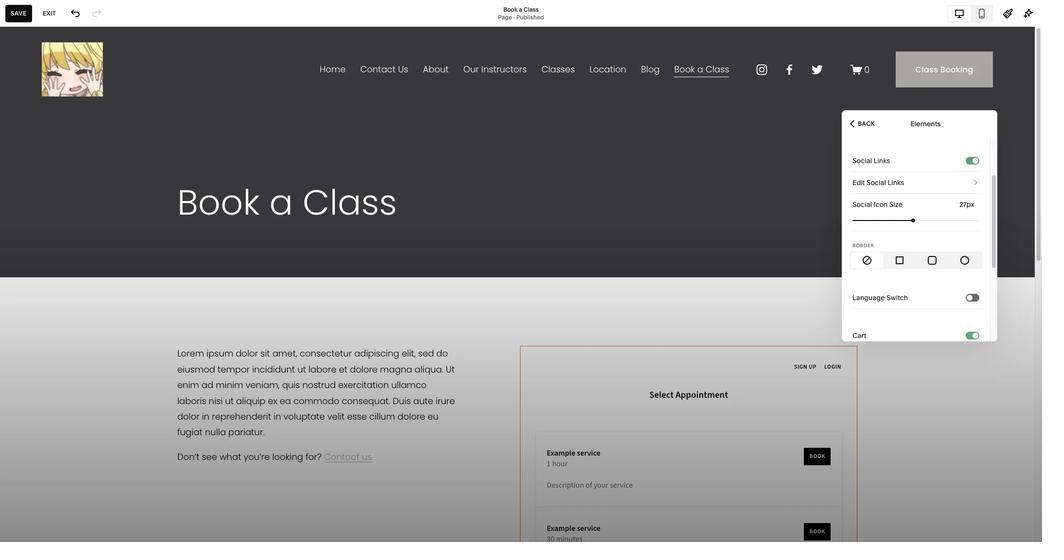 Task type: locate. For each thing, give the bounding box(es) containing it.
linked
[[31, 284, 56, 294], [65, 354, 82, 361]]

social up edit
[[853, 157, 872, 165]]

learn more link
[[58, 328, 90, 336]]

0 vertical spatial tab list
[[948, 6, 993, 21]]

border
[[853, 243, 874, 248]]

discover
[[16, 328, 40, 335]]

7.1
[[38, 477, 44, 484]]

disabled
[[121, 305, 145, 312]]

1 vertical spatial class
[[58, 252, 76, 261]]

0 vertical spatial not
[[16, 284, 29, 294]]

1 vertical spatial social
[[867, 178, 886, 187]]

icon image up "switch"
[[894, 255, 905, 266]]

learn more
[[58, 328, 90, 335]]

0 horizontal spatial class
[[58, 252, 76, 261]]

0 horizontal spatial linked
[[31, 284, 56, 294]]

utilities
[[16, 409, 44, 419]]

linked for not linked is empty
[[65, 354, 82, 361]]

social links
[[853, 157, 890, 165]]

0 vertical spatial linked
[[31, 284, 56, 294]]

cart
[[853, 332, 866, 340]]

icon image down social icon size range field
[[927, 255, 938, 266]]

class
[[524, 6, 539, 13], [58, 252, 76, 261]]

not linked is empty
[[54, 354, 104, 361]]

book
[[503, 6, 518, 13], [35, 252, 51, 261]]

social right edit
[[867, 178, 886, 187]]

class for book a class
[[58, 252, 76, 261]]

social left icon
[[853, 200, 872, 209]]

not for not linked
[[16, 284, 29, 294]]

Language Switch checkbox
[[967, 295, 973, 301]]

published
[[516, 13, 544, 21]]

0 vertical spatial book
[[503, 6, 518, 13]]

links up edit social links
[[874, 157, 890, 165]]

icon image down the border
[[862, 255, 872, 266]]

1 horizontal spatial class
[[524, 6, 539, 13]]

book up the not linked
[[35, 252, 51, 261]]

0 horizontal spatial not
[[16, 284, 29, 294]]

0 horizontal spatial a
[[53, 252, 56, 261]]

0 vertical spatial social
[[853, 157, 872, 165]]

icon image up language switch checkbox
[[960, 255, 970, 266]]

icon image
[[862, 255, 872, 266], [894, 255, 905, 266], [927, 255, 938, 266], [960, 255, 970, 266]]

1 horizontal spatial linked
[[65, 354, 82, 361]]

a up the published
[[519, 6, 522, 13]]

a up the not linked
[[53, 252, 56, 261]]

protected,
[[52, 313, 81, 320]]

Cart checkbox
[[973, 333, 979, 339]]

icon
[[874, 200, 888, 209]]

0 horizontal spatial book
[[35, 252, 51, 261]]

website tools button
[[16, 444, 143, 466]]

linked up pages
[[31, 284, 56, 294]]

pages
[[34, 305, 51, 312]]

tab list
[[948, 6, 993, 21], [851, 253, 981, 268]]

links
[[874, 157, 890, 165], [888, 178, 904, 187]]

book inside button
[[35, 252, 51, 261]]

1 horizontal spatial book
[[503, 6, 518, 13]]

1 vertical spatial not
[[54, 354, 64, 361]]

1 vertical spatial book
[[35, 252, 51, 261]]

1 vertical spatial links
[[888, 178, 904, 187]]

these pages are public unless they're disabled or password-protected, but they don't appear in the navigation. search engines can also discover them.
[[16, 305, 145, 335]]

0 vertical spatial a
[[519, 6, 522, 13]]

1 vertical spatial linked
[[65, 354, 82, 361]]

empty
[[88, 354, 104, 361]]

page
[[498, 13, 512, 21]]

in
[[16, 320, 21, 328]]

Social Icon Size range field
[[853, 210, 980, 231]]

class for book a class page · published
[[524, 6, 539, 13]]

not for not linked is empty
[[54, 354, 64, 361]]

public
[[63, 305, 80, 312]]

book a class
[[35, 252, 76, 261]]

class inside book a class page · published
[[524, 6, 539, 13]]

not
[[16, 284, 29, 294], [54, 354, 64, 361]]

but
[[82, 313, 92, 320]]

these
[[16, 305, 33, 312]]

Social Icon Size text field
[[960, 199, 977, 210]]

1 vertical spatial pages
[[41, 429, 61, 438]]

system
[[16, 429, 40, 438]]

1 icon image from the left
[[862, 255, 872, 266]]

not left is
[[54, 354, 64, 361]]

1 horizontal spatial a
[[519, 6, 522, 13]]

0 vertical spatial class
[[524, 6, 539, 13]]

book for book a class
[[35, 252, 51, 261]]

links up size
[[888, 178, 904, 187]]

pages up the tools
[[41, 429, 61, 438]]

social
[[853, 157, 872, 165], [867, 178, 886, 187], [853, 200, 872, 209]]

pages down home on the top left of the page
[[16, 45, 56, 62]]

1 horizontal spatial not
[[54, 354, 64, 361]]

not up these
[[16, 284, 29, 294]]

book inside book a class page · published
[[503, 6, 518, 13]]

a inside book a class page · published
[[519, 6, 522, 13]]

more
[[75, 328, 90, 335]]

pages
[[16, 45, 56, 62], [41, 429, 61, 438]]

elements
[[911, 119, 941, 128]]

a inside book a class button
[[53, 252, 56, 261]]

main navigation
[[16, 81, 76, 90]]

2 vertical spatial social
[[853, 200, 872, 209]]

they
[[93, 313, 105, 320]]

pages inside button
[[41, 429, 61, 438]]

class inside button
[[58, 252, 76, 261]]

can
[[108, 320, 119, 328]]

add a new page to the "not linked" navigation group image
[[119, 283, 130, 294]]

book up ·
[[503, 6, 518, 13]]

also
[[120, 320, 131, 328]]

website tools
[[16, 451, 61, 459]]

linked left is
[[65, 354, 82, 361]]

a
[[519, 6, 522, 13], [53, 252, 56, 261]]

1 vertical spatial a
[[53, 252, 56, 261]]



Task type: vqa. For each thing, say whether or not it's contained in the screenshot.
limited
no



Task type: describe. For each thing, give the bounding box(es) containing it.
navigation
[[36, 81, 76, 90]]

social for links
[[853, 157, 872, 165]]

website
[[16, 451, 42, 459]]

password-
[[23, 313, 52, 320]]

a for book a class page · published
[[519, 6, 522, 13]]

4 icon image from the left
[[960, 255, 970, 266]]

version
[[16, 477, 37, 484]]

edit
[[853, 178, 865, 187]]

·
[[514, 13, 515, 21]]

system pages button
[[16, 422, 143, 444]]

linked for not linked
[[31, 284, 56, 294]]

1 vertical spatial tab list
[[851, 253, 981, 268]]

not linked
[[16, 284, 56, 294]]

0 vertical spatial links
[[874, 157, 890, 165]]

appear
[[122, 313, 141, 320]]

book a class page · published
[[498, 6, 544, 21]]

edit social links
[[853, 178, 904, 187]]

save
[[11, 9, 27, 17]]

a for book a class
[[53, 252, 56, 261]]

version 7.1
[[16, 477, 44, 484]]

book for book a class page · published
[[503, 6, 518, 13]]

unless
[[82, 305, 100, 312]]

home
[[18, 18, 37, 25]]

or
[[16, 313, 22, 320]]

book a class button
[[0, 246, 159, 267]]

tools
[[44, 451, 61, 459]]

3 icon image from the left
[[927, 255, 938, 266]]

size
[[889, 200, 903, 209]]

is
[[83, 354, 87, 361]]

Social Links checkbox
[[973, 158, 979, 164]]

social for icon
[[853, 200, 872, 209]]

search
[[64, 320, 83, 328]]

them.
[[41, 328, 57, 335]]

engines
[[85, 320, 107, 328]]

save button
[[5, 5, 32, 22]]

learn
[[58, 328, 74, 335]]

main
[[16, 81, 34, 90]]

social icon size
[[853, 200, 903, 209]]

language switch
[[853, 294, 908, 302]]

back
[[858, 120, 875, 127]]

are
[[53, 305, 62, 312]]

system pages
[[16, 429, 61, 438]]

the
[[22, 320, 31, 328]]

exit
[[43, 9, 56, 17]]

home button
[[0, 11, 48, 32]]

exit button
[[37, 5, 61, 22]]

switch
[[887, 294, 908, 302]]

language
[[853, 294, 885, 302]]

they're
[[101, 305, 120, 312]]

back button
[[847, 113, 878, 134]]

don't
[[106, 313, 120, 320]]

0 vertical spatial pages
[[16, 45, 56, 62]]

2 icon image from the left
[[894, 255, 905, 266]]

navigation.
[[33, 320, 63, 328]]



